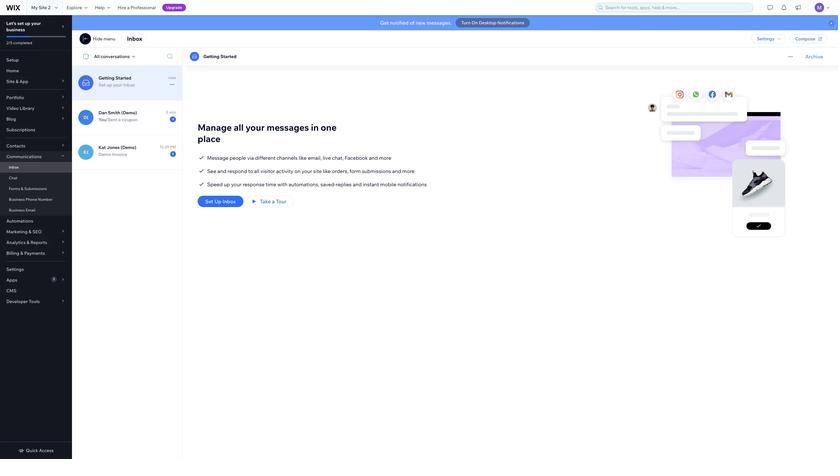 Task type: vqa. For each thing, say whether or not it's contained in the screenshot.
from
no



Task type: describe. For each thing, give the bounding box(es) containing it.
hire a professional
[[118, 5, 156, 10]]

your right on
[[302, 168, 312, 174]]

see and respond to all visitor activity on your site like orders, form submissions and more
[[207, 168, 415, 174]]

archive link
[[806, 53, 823, 60]]

turn
[[461, 20, 471, 26]]

portfolio
[[6, 95, 24, 100]]

business phone number
[[9, 197, 53, 202]]

& for billing
[[20, 250, 23, 256]]

cms
[[6, 288, 16, 294]]

1 horizontal spatial getting started image
[[190, 52, 199, 61]]

marketing
[[6, 229, 28, 235]]

your for speed
[[231, 181, 242, 188]]

analytics
[[6, 240, 26, 245]]

turn on desktop notifications button
[[456, 18, 530, 27]]

subscriptions
[[6, 127, 35, 133]]

my
[[31, 5, 38, 10]]

0 horizontal spatial started
[[115, 75, 131, 81]]

inbox up dan smith (demo)
[[123, 82, 135, 88]]

(demo) for kat jones (demo)
[[121, 145, 136, 150]]

0 vertical spatial getting started
[[203, 54, 237, 59]]

1 vertical spatial more
[[402, 168, 415, 174]]

settings button
[[751, 34, 786, 44]]

1 horizontal spatial started
[[220, 54, 237, 59]]

developer tools button
[[0, 296, 72, 307]]

hide menu
[[93, 36, 115, 42]]

cms link
[[0, 286, 72, 296]]

& for forms
[[21, 186, 23, 191]]

site
[[313, 168, 322, 174]]

manage all your messages in one place
[[198, 122, 337, 144]]

get
[[380, 20, 389, 26]]

to
[[248, 168, 253, 174]]

smith
[[108, 110, 120, 116]]

take
[[260, 198, 271, 205]]

dan
[[99, 110, 107, 116]]

up
[[215, 198, 221, 205]]

pm
[[170, 145, 176, 149]]

help button
[[91, 0, 114, 15]]

quick access button
[[18, 448, 54, 454]]

payments
[[24, 250, 45, 256]]

invoice
[[112, 152, 127, 157]]

see
[[207, 168, 216, 174]]

1 horizontal spatial like
[[323, 168, 331, 174]]

settings for settings link on the bottom left of page
[[6, 267, 24, 272]]

tools
[[29, 299, 40, 305]]

up for set up your inbox
[[107, 82, 112, 88]]

set up your inbox
[[99, 82, 135, 88]]

video library button
[[0, 103, 72, 114]]

sidebar element
[[0, 15, 72, 459]]

and down "form"
[[353, 181, 362, 188]]

email
[[26, 208, 35, 213]]

automations,
[[289, 181, 319, 188]]

communications
[[6, 154, 42, 160]]

time
[[266, 181, 276, 188]]

business email link
[[0, 205, 72, 216]]

business phone number link
[[0, 194, 72, 205]]

on
[[472, 20, 478, 26]]

messages
[[267, 122, 309, 133]]

notifications
[[398, 181, 427, 188]]

access
[[39, 448, 54, 454]]

settings for settings button
[[757, 36, 775, 42]]

email,
[[308, 155, 322, 161]]

demo invoice
[[99, 152, 127, 157]]

speed up your response time with automations, saved-replies and instant mobile notifications
[[207, 181, 427, 188]]

one
[[321, 122, 337, 133]]

kat
[[99, 145, 106, 150]]

d(
[[83, 115, 88, 120]]

saved-
[[321, 181, 336, 188]]

notified
[[390, 20, 409, 26]]

billing & payments
[[6, 250, 45, 256]]

place
[[198, 133, 221, 144]]

up for speed up your response time with automations, saved-replies and instant mobile notifications
[[224, 181, 230, 188]]

your for manage
[[246, 122, 265, 133]]

speed
[[207, 181, 223, 188]]

forms
[[9, 186, 20, 191]]

marketing & seo
[[6, 229, 42, 235]]

a for take
[[272, 198, 275, 205]]

subscriptions link
[[0, 124, 72, 135]]

analytics & reports button
[[0, 237, 72, 248]]

number
[[38, 197, 53, 202]]

in
[[311, 122, 319, 133]]

and right see
[[218, 168, 226, 174]]

upgrade button
[[162, 4, 186, 11]]

1 vertical spatial getting started
[[99, 75, 131, 81]]

and up submissions
[[369, 155, 378, 161]]

automations
[[6, 218, 33, 224]]

chat,
[[332, 155, 344, 161]]

2/5
[[6, 40, 12, 45]]

billing
[[6, 250, 19, 256]]

0 vertical spatial more
[[379, 155, 391, 161]]

of
[[410, 20, 415, 26]]

with
[[277, 181, 288, 188]]

quick
[[26, 448, 38, 454]]

compose button
[[790, 34, 827, 44]]

0 vertical spatial getting
[[203, 54, 219, 59]]

orders,
[[332, 168, 349, 174]]

set
[[17, 21, 24, 26]]

contacts
[[6, 143, 25, 149]]

0 vertical spatial site
[[39, 5, 47, 10]]



Task type: locate. For each thing, give the bounding box(es) containing it.
you:
[[99, 117, 108, 123]]

12:39 pm
[[160, 145, 176, 149]]

marketing & seo button
[[0, 226, 72, 237]]

0 horizontal spatial 5
[[166, 110, 168, 115]]

analytics & reports
[[6, 240, 47, 245]]

replies
[[336, 181, 352, 188]]

1 horizontal spatial more
[[402, 168, 415, 174]]

0 vertical spatial getting started image
[[190, 52, 199, 61]]

1 business from the top
[[9, 197, 25, 202]]

more up submissions
[[379, 155, 391, 161]]

min
[[169, 110, 176, 115]]

forms & submissions
[[9, 186, 47, 191]]

1 horizontal spatial 5
[[172, 152, 174, 156]]

set inside set up inbox button
[[205, 198, 213, 205]]

set for set up inbox
[[205, 198, 213, 205]]

channels
[[277, 155, 298, 161]]

2/5 completed
[[6, 40, 32, 45]]

chat
[[9, 176, 17, 180]]

2 horizontal spatial a
[[272, 198, 275, 205]]

video library
[[6, 106, 34, 111]]

a inside button
[[272, 198, 275, 205]]

your inside let's set up your business
[[31, 21, 41, 26]]

0 horizontal spatial settings
[[6, 267, 24, 272]]

all inside manage all your messages in one place
[[234, 122, 244, 133]]

None checkbox
[[80, 53, 94, 60]]

set for set up your inbox
[[99, 82, 106, 88]]

1 horizontal spatial a
[[127, 5, 130, 10]]

& right 'billing'
[[20, 250, 23, 256]]

new
[[416, 20, 426, 26]]

manage
[[198, 122, 232, 133]]

message people via different channels like email, live chat, facebook and more
[[207, 155, 391, 161]]

more up notifications
[[402, 168, 415, 174]]

like left the email,
[[299, 155, 307, 161]]

instant
[[363, 181, 379, 188]]

now
[[168, 75, 176, 80]]

all
[[94, 54, 100, 59]]

site inside "dropdown button"
[[6, 79, 15, 84]]

& inside popup button
[[29, 229, 31, 235]]

0 vertical spatial settings
[[757, 36, 775, 42]]

0 vertical spatial (demo)
[[121, 110, 137, 116]]

inbox
[[127, 35, 142, 42], [123, 82, 135, 88], [9, 165, 19, 170], [223, 198, 236, 205]]

1 horizontal spatial set
[[205, 198, 213, 205]]

phone
[[26, 197, 37, 202]]

home
[[6, 68, 19, 74]]

1 vertical spatial a
[[118, 117, 121, 123]]

turn on desktop notifications
[[461, 20, 524, 26]]

1 vertical spatial 5
[[172, 152, 174, 156]]

business up automations
[[9, 208, 25, 213]]

1 horizontal spatial up
[[107, 82, 112, 88]]

0 vertical spatial business
[[9, 197, 25, 202]]

a for hire
[[127, 5, 130, 10]]

settings inside button
[[757, 36, 775, 42]]

up right speed
[[224, 181, 230, 188]]

hide menu button
[[80, 33, 115, 45], [93, 36, 115, 42]]

2 vertical spatial a
[[272, 198, 275, 205]]

video
[[6, 106, 19, 111]]

blog
[[6, 116, 16, 122]]

site & app
[[6, 79, 28, 84]]

started
[[220, 54, 237, 59], [115, 75, 131, 81]]

12:39
[[160, 145, 169, 149]]

my site 2
[[31, 5, 50, 10]]

5 left min
[[166, 110, 168, 115]]

1 vertical spatial up
[[107, 82, 112, 88]]

all right to
[[254, 168, 259, 174]]

2 vertical spatial up
[[224, 181, 230, 188]]

inbox right "up"
[[223, 198, 236, 205]]

& right forms
[[21, 186, 23, 191]]

1 vertical spatial getting started image
[[78, 75, 93, 90]]

menu
[[104, 36, 115, 42]]

respond
[[228, 168, 247, 174]]

5 min
[[166, 110, 176, 115]]

0 horizontal spatial up
[[25, 21, 30, 26]]

5
[[166, 110, 168, 115], [172, 152, 174, 156]]

like right the site
[[323, 168, 331, 174]]

hide
[[93, 36, 103, 42]]

site down home
[[6, 79, 15, 84]]

(demo) up invoice
[[121, 145, 136, 150]]

dan smith (demo)
[[99, 110, 137, 116]]

a left tour
[[272, 198, 275, 205]]

let's set up your business
[[6, 21, 41, 33]]

set up dan
[[99, 82, 106, 88]]

hire a professional link
[[114, 0, 160, 15]]

getting started image
[[190, 52, 199, 61], [78, 75, 93, 90]]

set left "up"
[[205, 198, 213, 205]]

0 horizontal spatial getting started
[[99, 75, 131, 81]]

1 vertical spatial getting
[[99, 75, 114, 81]]

& for marketing
[[29, 229, 31, 235]]

tour
[[276, 198, 287, 205]]

settings inside sidebar element
[[6, 267, 24, 272]]

& inside "dropdown button"
[[16, 79, 19, 84]]

business down forms
[[9, 197, 25, 202]]

kat jones (demo)
[[99, 145, 136, 150]]

up inside let's set up your business
[[25, 21, 30, 26]]

up right set
[[25, 21, 30, 26]]

inbox inside "link"
[[9, 165, 19, 170]]

0 horizontal spatial site
[[6, 79, 15, 84]]

message
[[207, 155, 229, 161]]

get notified of new messages. alert
[[72, 15, 838, 30]]

forms & submissions link
[[0, 184, 72, 194]]

0 vertical spatial like
[[299, 155, 307, 161]]

1 vertical spatial site
[[6, 79, 15, 84]]

mobile
[[380, 181, 397, 188]]

coupon
[[122, 117, 138, 123]]

inbox right menu at the left top of page
[[127, 35, 142, 42]]

up
[[25, 21, 30, 26], [107, 82, 112, 88], [224, 181, 230, 188]]

set
[[99, 82, 106, 88], [205, 198, 213, 205]]

facebook
[[345, 155, 368, 161]]

0 horizontal spatial like
[[299, 155, 307, 161]]

1 horizontal spatial getting started
[[203, 54, 237, 59]]

jones
[[107, 145, 120, 150]]

0 vertical spatial 5
[[166, 110, 168, 115]]

1 vertical spatial all
[[254, 168, 259, 174]]

like
[[299, 155, 307, 161], [323, 168, 331, 174]]

site left 2
[[39, 5, 47, 10]]

1 horizontal spatial all
[[254, 168, 259, 174]]

your right set
[[31, 21, 41, 26]]

(demo)
[[121, 110, 137, 116], [121, 145, 136, 150]]

& left app
[[16, 79, 19, 84]]

(demo) up coupon
[[121, 110, 137, 116]]

0 vertical spatial a
[[127, 5, 130, 10]]

your down respond
[[231, 181, 242, 188]]

4
[[172, 117, 174, 121]]

0 horizontal spatial getting
[[99, 75, 114, 81]]

site & app button
[[0, 76, 72, 87]]

0 horizontal spatial all
[[234, 122, 244, 133]]

0 vertical spatial set
[[99, 82, 106, 88]]

app
[[20, 79, 28, 84]]

5 down pm
[[172, 152, 174, 156]]

take a tour button
[[247, 196, 294, 207]]

business for business phone number
[[9, 197, 25, 202]]

0 vertical spatial started
[[220, 54, 237, 59]]

getting
[[203, 54, 219, 59], [99, 75, 114, 81]]

all
[[234, 122, 244, 133], [254, 168, 259, 174]]

1 horizontal spatial getting
[[203, 54, 219, 59]]

& inside 'link'
[[21, 186, 23, 191]]

2 business from the top
[[9, 208, 25, 213]]

seo
[[32, 229, 42, 235]]

explore
[[67, 5, 82, 10]]

response
[[243, 181, 265, 188]]

a right hire
[[127, 5, 130, 10]]

your inside manage all your messages in one place
[[246, 122, 265, 133]]

all right manage on the top left of page
[[234, 122, 244, 133]]

5 for 5 min
[[166, 110, 168, 115]]

2 horizontal spatial up
[[224, 181, 230, 188]]

live
[[323, 155, 331, 161]]

library
[[20, 106, 34, 111]]

upgrade
[[166, 5, 182, 10]]

& for site
[[16, 79, 19, 84]]

home link
[[0, 65, 72, 76]]

up up smith
[[107, 82, 112, 88]]

1 horizontal spatial settings
[[757, 36, 775, 42]]

1 vertical spatial started
[[115, 75, 131, 81]]

setup link
[[0, 55, 72, 65]]

2
[[48, 5, 50, 10]]

help
[[95, 5, 105, 10]]

1 vertical spatial like
[[323, 168, 331, 174]]

0 vertical spatial all
[[234, 122, 244, 133]]

notifications
[[498, 20, 524, 26]]

5 for 5
[[172, 152, 174, 156]]

take a tour
[[260, 198, 287, 205]]

your for set
[[113, 82, 122, 88]]

archive
[[806, 53, 823, 60]]

1 vertical spatial (demo)
[[121, 145, 136, 150]]

1 horizontal spatial site
[[39, 5, 47, 10]]

set up inbox button
[[198, 196, 243, 207]]

&
[[16, 79, 19, 84], [21, 186, 23, 191], [29, 229, 31, 235], [27, 240, 30, 245], [20, 250, 23, 256]]

& for analytics
[[27, 240, 30, 245]]

& left reports
[[27, 240, 30, 245]]

inbox up 'chat' on the left top of the page
[[9, 165, 19, 170]]

business for business email
[[9, 208, 25, 213]]

all conversations
[[94, 54, 130, 59]]

(demo) for dan smith (demo)
[[121, 110, 137, 116]]

more
[[379, 155, 391, 161], [402, 168, 415, 174]]

1 vertical spatial set
[[205, 198, 213, 205]]

a right the sent
[[118, 117, 121, 123]]

& left seo
[[29, 229, 31, 235]]

0 horizontal spatial a
[[118, 117, 121, 123]]

inbox inside button
[[223, 198, 236, 205]]

1 vertical spatial business
[[9, 208, 25, 213]]

and up mobile
[[392, 168, 401, 174]]

your up dan smith (demo)
[[113, 82, 122, 88]]

0 vertical spatial up
[[25, 21, 30, 26]]

1 vertical spatial settings
[[6, 267, 24, 272]]

developer
[[6, 299, 28, 305]]

your up "via"
[[246, 122, 265, 133]]

Search for tools, apps, help & more... field
[[604, 3, 751, 12]]

on
[[295, 168, 301, 174]]

0 horizontal spatial set
[[99, 82, 106, 88]]

0 horizontal spatial getting started image
[[78, 75, 93, 90]]

business email
[[9, 208, 35, 213]]

0 horizontal spatial more
[[379, 155, 391, 161]]



